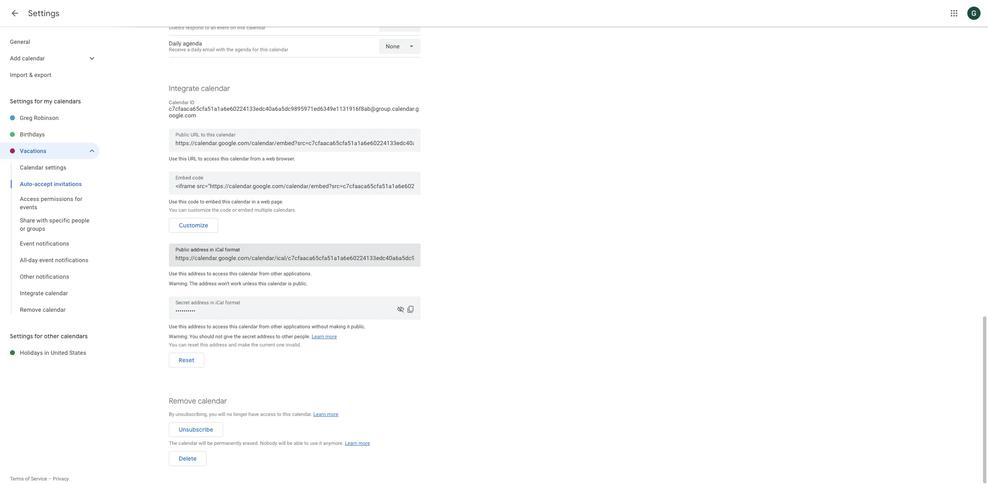Task type: vqa. For each thing, say whether or not it's contained in the screenshot.
Settings for other calendars Settings
yes



Task type: describe. For each thing, give the bounding box(es) containing it.
use this code to embed this calendar in a web page.
[[169, 199, 284, 205]]

1 vertical spatial notifications
[[55, 257, 88, 264]]

integrate calendar inside 'group'
[[20, 290, 68, 297]]

share with specific people or groups
[[20, 217, 90, 232]]

a for use this code to embed this calendar in a web page.
[[257, 199, 260, 205]]

accept
[[34, 181, 52, 188]]

c7cfaaca65cfa51a1a6e60224133edc40a6a5dc9895971ed6349e1131916f8ab@group.calendar.g
[[169, 106, 419, 112]]

0 vertical spatial event
[[217, 25, 229, 31]]

learn more link for unsubscribe
[[313, 412, 339, 418]]

holidays in united states
[[20, 350, 86, 357]]

url
[[188, 156, 197, 162]]

vacations link
[[20, 143, 84, 159]]

guests
[[169, 25, 184, 31]]

the down use this code to embed this calendar in a web page.
[[212, 207, 219, 213]]

reset
[[188, 342, 199, 348]]

you for reset
[[169, 342, 177, 348]]

all-day event notifications
[[20, 257, 88, 264]]

import
[[10, 72, 28, 78]]

0 vertical spatial embed
[[206, 199, 221, 205]]

terms of service link
[[10, 477, 47, 482]]

with inside share with specific people or groups
[[37, 217, 48, 224]]

give
[[224, 334, 233, 340]]

an
[[211, 25, 216, 31]]

by
[[169, 412, 174, 418]]

not
[[215, 334, 223, 340]]

the inside use this address to access this calendar from other applications. warning: the address won't work unless this calendar is public.
[[189, 281, 198, 287]]

multiple
[[255, 207, 272, 213]]

1 horizontal spatial integrate calendar
[[169, 84, 230, 94]]

access permissions for events
[[20, 196, 82, 211]]

use for use this address to access this calendar from other applications. warning: the address won't work unless this calendar is public.
[[169, 271, 177, 277]]

1 horizontal spatial remove
[[169, 397, 196, 407]]

birthdays link
[[20, 126, 99, 143]]

notifications for event notifications
[[36, 241, 69, 247]]

settings
[[45, 164, 66, 171]]

auto-
[[20, 181, 34, 188]]

it for making
[[347, 324, 350, 330]]

and
[[228, 342, 237, 348]]

customize
[[179, 222, 208, 229]]

greg robinson
[[20, 115, 59, 121]]

2 vertical spatial learn
[[345, 441, 357, 447]]

1 horizontal spatial integrate
[[169, 84, 199, 94]]

group containing calendar settings
[[0, 159, 99, 318]]

oogle.com
[[169, 112, 196, 119]]

2 be from the left
[[287, 441, 293, 447]]

daily
[[191, 47, 202, 53]]

email
[[203, 47, 215, 53]]

birthdays
[[20, 131, 45, 138]]

it for use
[[319, 441, 322, 447]]

is
[[288, 281, 292, 287]]

to inside use this address to access this calendar from other applications. warning: the address won't work unless this calendar is public.
[[207, 271, 211, 277]]

service
[[31, 477, 47, 482]]

calendar for calendar settings
[[20, 164, 44, 171]]

unsubscribe
[[179, 427, 213, 434]]

you for customize
[[169, 207, 177, 213]]

delete button
[[169, 449, 207, 469]]

–
[[48, 477, 52, 482]]

specific
[[49, 217, 70, 224]]

able
[[294, 441, 303, 447]]

settings heading
[[28, 8, 60, 19]]

permissions
[[41, 196, 73, 203]]

calendar.
[[292, 412, 312, 418]]

the calendar will be permanently erased. nobody will be able to use it anymore. learn more
[[169, 441, 370, 447]]

settings for settings
[[28, 8, 60, 19]]

permanently
[[214, 441, 242, 447]]

the inside daily agenda receive a daily email with the agenda for this calendar
[[227, 47, 234, 53]]

learn more link for delete
[[345, 441, 370, 447]]

warning: inside use this address to access this calendar from other applications. warning: the address won't work unless this calendar is public.
[[169, 281, 188, 287]]

settings for my calendars
[[10, 98, 81, 105]]

from for applications
[[259, 324, 270, 330]]

1 horizontal spatial code
[[220, 207, 231, 213]]

day
[[28, 257, 38, 264]]

united
[[51, 350, 68, 357]]

calendar for calendar id c7cfaaca65cfa51a1a6e60224133edc40a6a5dc9895971ed6349e1131916f8ab@group.calendar.g oogle.com
[[169, 100, 189, 106]]

1 be from the left
[[207, 441, 213, 447]]

customize
[[188, 207, 211, 213]]

use for use this code to embed this calendar in a web page.
[[169, 199, 177, 205]]

or inside share with specific people or groups
[[20, 226, 25, 232]]

have
[[249, 412, 259, 418]]

reset button
[[169, 351, 204, 371]]

0 horizontal spatial agenda
[[183, 40, 202, 47]]

export
[[34, 72, 51, 78]]

greg robinson tree item
[[0, 110, 99, 126]]

access for use this address to access this calendar from other applications. warning: the address won't work unless this calendar is public.
[[213, 271, 228, 277]]

terms of service – privacy
[[10, 477, 69, 482]]

0 horizontal spatial will
[[199, 441, 206, 447]]

for inside access permissions for events
[[75, 196, 82, 203]]

can for reset
[[179, 342, 187, 348]]

add calendar
[[10, 55, 45, 62]]

by unsubscribing, you will no longer have access to this calendar. learn more
[[169, 412, 339, 418]]

groups
[[27, 226, 45, 232]]

privacy link
[[53, 477, 69, 482]]

more inside use this address to access this calendar from other applications without making it public. warning: you should not give the secret address to other people. learn more
[[326, 334, 337, 340]]

settings for other calendars
[[10, 333, 88, 340]]

use for use this address to access this calendar from other applications without making it public. warning: you should not give the secret address to other people. learn more
[[169, 324, 177, 330]]

robinson
[[34, 115, 59, 121]]

secret
[[242, 334, 256, 340]]

access
[[20, 196, 39, 203]]

calendar id c7cfaaca65cfa51a1a6e60224133edc40a6a5dc9895971ed6349e1131916f8ab@group.calendar.g oogle.com
[[169, 100, 419, 119]]

for inside daily agenda receive a daily email with the agenda for this calendar
[[252, 47, 259, 53]]

use this address to access this calendar from other applications without making it public. warning: you should not give the secret address to other people. learn more
[[169, 324, 366, 340]]

unsubscribing,
[[176, 412, 208, 418]]

daily agenda receive a daily email with the agenda for this calendar
[[169, 40, 288, 53]]

vacations tree item
[[0, 143, 99, 159]]

1 horizontal spatial remove calendar
[[169, 397, 227, 407]]

other inside use this address to access this calendar from other applications. warning: the address won't work unless this calendar is public.
[[271, 271, 282, 277]]

without
[[312, 324, 328, 330]]

event
[[20, 241, 34, 247]]

guests respond to an event on this calendar
[[169, 25, 266, 31]]

share
[[20, 217, 35, 224]]

privacy
[[53, 477, 69, 482]]

event notifications
[[20, 241, 69, 247]]

erased.
[[243, 441, 259, 447]]

1 vertical spatial the
[[169, 441, 177, 447]]

greg
[[20, 115, 32, 121]]

you inside use this address to access this calendar from other applications without making it public. warning: you should not give the secret address to other people. learn more
[[190, 334, 198, 340]]

one
[[276, 342, 285, 348]]

invitations
[[54, 181, 82, 188]]

should
[[199, 334, 214, 340]]

won't
[[218, 281, 230, 287]]

holidays
[[20, 350, 43, 357]]

in inside tree item
[[44, 350, 49, 357]]



Task type: locate. For each thing, give the bounding box(es) containing it.
&
[[29, 72, 33, 78]]

0 vertical spatial in
[[252, 199, 256, 205]]

a
[[187, 47, 190, 53], [262, 156, 265, 162], [257, 199, 260, 205]]

this
[[237, 25, 245, 31], [260, 47, 268, 53], [179, 156, 187, 162], [221, 156, 229, 162], [179, 199, 187, 205], [222, 199, 230, 205], [179, 271, 187, 277], [229, 271, 238, 277], [258, 281, 267, 287], [179, 324, 187, 330], [229, 324, 238, 330], [200, 342, 208, 348], [283, 412, 291, 418]]

2 vertical spatial from
[[259, 324, 270, 330]]

calendar settings
[[20, 164, 66, 171]]

settings up holidays
[[10, 333, 33, 340]]

you can reset this address and make the current one invalid.
[[169, 342, 301, 348]]

more
[[326, 334, 337, 340], [327, 412, 339, 418], [359, 441, 370, 447]]

be left able
[[287, 441, 293, 447]]

0 vertical spatial integrate calendar
[[169, 84, 230, 94]]

1 vertical spatial web
[[261, 199, 270, 205]]

other
[[20, 274, 34, 280]]

web
[[266, 156, 275, 162], [261, 199, 270, 205]]

in up multiple
[[252, 199, 256, 205]]

on
[[230, 25, 236, 31]]

group
[[0, 159, 99, 318]]

use for use this url to access this calendar from a web browser.
[[169, 156, 177, 162]]

1 vertical spatial in
[[44, 350, 49, 357]]

learn right calendar.
[[313, 412, 326, 418]]

event inside 'group'
[[39, 257, 54, 264]]

other up the holidays in united states
[[44, 333, 59, 340]]

it right use
[[319, 441, 322, 447]]

from for web
[[250, 156, 261, 162]]

other up the invalid.
[[282, 334, 293, 340]]

1 horizontal spatial be
[[287, 441, 293, 447]]

3 use from the top
[[169, 271, 177, 277]]

more right anymore.
[[359, 441, 370, 447]]

page.
[[271, 199, 284, 205]]

0 horizontal spatial remove
[[20, 307, 41, 313]]

add
[[10, 55, 21, 62]]

or down share
[[20, 226, 25, 232]]

0 vertical spatial notifications
[[36, 241, 69, 247]]

can left reset
[[179, 342, 187, 348]]

from
[[250, 156, 261, 162], [259, 271, 270, 277], [259, 324, 270, 330]]

1 vertical spatial a
[[262, 156, 265, 162]]

2 vertical spatial more
[[359, 441, 370, 447]]

more down making
[[326, 334, 337, 340]]

1 vertical spatial settings
[[10, 98, 33, 105]]

1 horizontal spatial the
[[189, 281, 198, 287]]

0 horizontal spatial integrate calendar
[[20, 290, 68, 297]]

0 horizontal spatial calendar
[[20, 164, 44, 171]]

other up one
[[271, 324, 282, 330]]

1 horizontal spatial with
[[216, 47, 225, 53]]

calendar inside daily agenda receive a daily email with the agenda for this calendar
[[269, 47, 288, 53]]

with right email
[[216, 47, 225, 53]]

1 vertical spatial it
[[319, 441, 322, 447]]

0 vertical spatial remove calendar
[[20, 307, 66, 313]]

1 horizontal spatial a
[[257, 199, 260, 205]]

all-
[[20, 257, 28, 264]]

you
[[169, 207, 177, 213], [190, 334, 198, 340], [169, 342, 177, 348]]

events
[[20, 204, 37, 211]]

from left browser.
[[250, 156, 261, 162]]

0 vertical spatial you
[[169, 207, 177, 213]]

0 vertical spatial learn more link
[[312, 334, 337, 340]]

1 vertical spatial or
[[20, 226, 25, 232]]

0 vertical spatial public.
[[293, 281, 308, 287]]

longer
[[233, 412, 247, 418]]

0 horizontal spatial in
[[44, 350, 49, 357]]

use inside use this address to access this calendar from other applications. warning: the address won't work unless this calendar is public.
[[169, 271, 177, 277]]

1 vertical spatial embed
[[238, 207, 253, 213]]

1 vertical spatial calendar
[[20, 164, 44, 171]]

you can customize the code or embed multiple calendars.
[[169, 207, 296, 213]]

code down use this code to embed this calendar in a web page.
[[220, 207, 231, 213]]

browser.
[[276, 156, 295, 162]]

learn right anymore.
[[345, 441, 357, 447]]

will down unsubscribe button
[[199, 441, 206, 447]]

receive
[[169, 47, 186, 53]]

with inside daily agenda receive a daily email with the agenda for this calendar
[[216, 47, 225, 53]]

0 horizontal spatial a
[[187, 47, 190, 53]]

None text field
[[176, 137, 414, 149], [176, 181, 414, 192], [176, 137, 414, 149], [176, 181, 414, 192]]

0 vertical spatial learn
[[312, 334, 324, 340]]

0 vertical spatial with
[[216, 47, 225, 53]]

a left 'daily'
[[187, 47, 190, 53]]

2 use from the top
[[169, 199, 177, 205]]

the up you can reset this address and make the current one invalid.
[[234, 334, 241, 340]]

agenda down on
[[235, 47, 251, 53]]

1 horizontal spatial in
[[252, 199, 256, 205]]

you left the customize
[[169, 207, 177, 213]]

notifications for other notifications
[[36, 274, 69, 280]]

or down use this code to embed this calendar in a web page.
[[232, 207, 237, 213]]

0 vertical spatial remove
[[20, 307, 41, 313]]

notifications up all-day event notifications
[[36, 241, 69, 247]]

tree
[[0, 34, 99, 83]]

1 vertical spatial with
[[37, 217, 48, 224]]

this inside daily agenda receive a daily email with the agenda for this calendar
[[260, 47, 268, 53]]

0 horizontal spatial code
[[188, 199, 199, 205]]

other
[[271, 271, 282, 277], [271, 324, 282, 330], [44, 333, 59, 340], [282, 334, 293, 340]]

0 vertical spatial code
[[188, 199, 199, 205]]

use
[[310, 441, 318, 447]]

0 vertical spatial the
[[189, 281, 198, 287]]

public. down applications. on the left bottom of page
[[293, 281, 308, 287]]

from inside use this address to access this calendar from other applications without making it public. warning: you should not give the secret address to other people. learn more
[[259, 324, 270, 330]]

from up current
[[259, 324, 270, 330]]

make
[[238, 342, 250, 348]]

0 vertical spatial can
[[179, 207, 187, 213]]

remove up unsubscribing,
[[169, 397, 196, 407]]

a left browser.
[[262, 156, 265, 162]]

2 vertical spatial notifications
[[36, 274, 69, 280]]

1 vertical spatial learn
[[313, 412, 326, 418]]

1 horizontal spatial agenda
[[235, 47, 251, 53]]

current
[[260, 342, 275, 348]]

None field
[[379, 17, 421, 32], [379, 39, 421, 54], [379, 17, 421, 32], [379, 39, 421, 54]]

1 vertical spatial code
[[220, 207, 231, 213]]

1 horizontal spatial will
[[218, 412, 225, 418]]

access right url
[[204, 156, 219, 162]]

be left permanently
[[207, 441, 213, 447]]

integrate calendar
[[169, 84, 230, 94], [20, 290, 68, 297]]

unless
[[243, 281, 257, 287]]

integrate
[[169, 84, 199, 94], [20, 290, 44, 297]]

access right have
[[260, 412, 276, 418]]

None text field
[[176, 253, 414, 264], [176, 306, 414, 317], [176, 253, 414, 264], [176, 306, 414, 317]]

0 horizontal spatial integrate
[[20, 290, 44, 297]]

1 warning: from the top
[[169, 281, 188, 287]]

0 vertical spatial or
[[232, 207, 237, 213]]

1 vertical spatial integrate
[[20, 290, 44, 297]]

integrate up "id"
[[169, 84, 199, 94]]

calendar down vacations
[[20, 164, 44, 171]]

holidays in united states tree item
[[0, 345, 99, 362]]

public. right making
[[351, 324, 366, 330]]

settings for settings for other calendars
[[10, 333, 33, 340]]

reset
[[179, 357, 194, 364]]

can
[[179, 207, 187, 213], [179, 342, 187, 348]]

a for use this url to access this calendar from a web browser.
[[262, 156, 265, 162]]

no
[[227, 412, 232, 418]]

learn more link down without
[[312, 334, 337, 340]]

from left applications. on the left bottom of page
[[259, 271, 270, 277]]

the inside use this address to access this calendar from other applications without making it public. warning: you should not give the secret address to other people. learn more
[[234, 334, 241, 340]]

1 horizontal spatial public.
[[351, 324, 366, 330]]

holidays in united states link
[[20, 345, 99, 362]]

event
[[217, 25, 229, 31], [39, 257, 54, 264]]

use this address to access this calendar from other applications. warning: the address won't work unless this calendar is public.
[[169, 271, 312, 287]]

the right email
[[227, 47, 234, 53]]

1 vertical spatial warning:
[[169, 334, 188, 340]]

1 horizontal spatial or
[[232, 207, 237, 213]]

1 vertical spatial can
[[179, 342, 187, 348]]

0 horizontal spatial be
[[207, 441, 213, 447]]

can for customize
[[179, 207, 187, 213]]

can left the customize
[[179, 207, 187, 213]]

1 vertical spatial learn more link
[[313, 412, 339, 418]]

calendars for settings for my calendars
[[54, 98, 81, 105]]

0 horizontal spatial with
[[37, 217, 48, 224]]

import & export
[[10, 72, 51, 78]]

web left browser.
[[266, 156, 275, 162]]

will right nobody
[[279, 441, 286, 447]]

2 vertical spatial learn more link
[[345, 441, 370, 447]]

the down secret
[[251, 342, 258, 348]]

event right day
[[39, 257, 54, 264]]

access inside use this address to access this calendar from other applications. warning: the address won't work unless this calendar is public.
[[213, 271, 228, 277]]

1 vertical spatial event
[[39, 257, 54, 264]]

access for use this url to access this calendar from a web browser.
[[204, 156, 219, 162]]

0 vertical spatial integrate
[[169, 84, 199, 94]]

making
[[330, 324, 346, 330]]

0 horizontal spatial event
[[39, 257, 54, 264]]

embed up the customize
[[206, 199, 221, 205]]

settings right go back image
[[28, 8, 60, 19]]

a inside daily agenda receive a daily email with the agenda for this calendar
[[187, 47, 190, 53]]

web up multiple
[[261, 199, 270, 205]]

notifications down event notifications at the left of page
[[55, 257, 88, 264]]

2 vertical spatial settings
[[10, 333, 33, 340]]

calendars for settings for other calendars
[[61, 333, 88, 340]]

access up the not
[[213, 324, 228, 330]]

learn down without
[[312, 334, 324, 340]]

calendar inside calendar id c7cfaaca65cfa51a1a6e60224133edc40a6a5dc9895971ed6349e1131916f8ab@group.calendar.g oogle.com
[[169, 100, 189, 106]]

0 vertical spatial a
[[187, 47, 190, 53]]

tree containing general
[[0, 34, 99, 83]]

access up the won't
[[213, 271, 228, 277]]

birthdays tree item
[[0, 126, 99, 143]]

public. inside use this address to access this calendar from other applications without making it public. warning: you should not give the secret address to other people. learn more
[[351, 324, 366, 330]]

0 horizontal spatial or
[[20, 226, 25, 232]]

integrate calendar up "id"
[[169, 84, 230, 94]]

my
[[44, 98, 52, 105]]

integrate calendar down the other notifications
[[20, 290, 68, 297]]

integrate inside 'group'
[[20, 290, 44, 297]]

1 horizontal spatial it
[[347, 324, 350, 330]]

1 vertical spatial more
[[327, 412, 339, 418]]

settings for my calendars tree
[[0, 110, 99, 318]]

2 vertical spatial a
[[257, 199, 260, 205]]

calendar inside use this address to access this calendar from other applications without making it public. warning: you should not give the secret address to other people. learn more
[[239, 324, 258, 330]]

calendar left "id"
[[169, 100, 189, 106]]

applications
[[284, 324, 311, 330]]

0 vertical spatial from
[[250, 156, 261, 162]]

it right making
[[347, 324, 350, 330]]

1 vertical spatial you
[[190, 334, 198, 340]]

learn inside use this address to access this calendar from other applications without making it public. warning: you should not give the secret address to other people. learn more
[[312, 334, 324, 340]]

0 vertical spatial it
[[347, 324, 350, 330]]

go back image
[[10, 8, 20, 18]]

4 use from the top
[[169, 324, 177, 330]]

the
[[227, 47, 234, 53], [212, 207, 219, 213], [234, 334, 241, 340], [251, 342, 258, 348]]

2 vertical spatial you
[[169, 342, 177, 348]]

0 horizontal spatial public.
[[293, 281, 308, 287]]

2 can from the top
[[179, 342, 187, 348]]

learn
[[312, 334, 324, 340], [313, 412, 326, 418], [345, 441, 357, 447]]

delete
[[179, 456, 197, 463]]

use inside use this address to access this calendar from other applications without making it public. warning: you should not give the secret address to other people. learn more
[[169, 324, 177, 330]]

people.
[[294, 334, 311, 340]]

remove calendar up unsubscribing,
[[169, 397, 227, 407]]

0 horizontal spatial embed
[[206, 199, 221, 205]]

embed left multiple
[[238, 207, 253, 213]]

unsubscribe button
[[169, 420, 223, 440]]

will
[[218, 412, 225, 418], [199, 441, 206, 447], [279, 441, 286, 447]]

it inside use this address to access this calendar from other applications without making it public. warning: you should not give the secret address to other people. learn more
[[347, 324, 350, 330]]

terms
[[10, 477, 24, 482]]

1 can from the top
[[179, 207, 187, 213]]

you up reset
[[190, 334, 198, 340]]

0 horizontal spatial it
[[319, 441, 322, 447]]

be
[[207, 441, 213, 447], [287, 441, 293, 447]]

remove inside 'group'
[[20, 307, 41, 313]]

0 vertical spatial more
[[326, 334, 337, 340]]

of
[[25, 477, 30, 482]]

1 vertical spatial from
[[259, 271, 270, 277]]

access for use this address to access this calendar from other applications without making it public. warning: you should not give the secret address to other people. learn more
[[213, 324, 228, 330]]

auto-accept invitations
[[20, 181, 82, 188]]

event right an
[[217, 25, 229, 31]]

agenda down respond
[[183, 40, 202, 47]]

integrate down the other
[[20, 290, 44, 297]]

with up the groups
[[37, 217, 48, 224]]

from for applications.
[[259, 271, 270, 277]]

learn more link right anymore.
[[345, 441, 370, 447]]

in left united
[[44, 350, 49, 357]]

a up multiple
[[257, 199, 260, 205]]

2 warning: from the top
[[169, 334, 188, 340]]

the up delete 'button'
[[169, 441, 177, 447]]

calendar inside 'group'
[[20, 164, 44, 171]]

notifications down all-day event notifications
[[36, 274, 69, 280]]

applications.
[[284, 271, 312, 277]]

settings for settings for my calendars
[[10, 98, 33, 105]]

1 vertical spatial remove calendar
[[169, 397, 227, 407]]

code up the customize
[[188, 199, 199, 205]]

the
[[189, 281, 198, 287], [169, 441, 177, 447]]

1 vertical spatial public.
[[351, 324, 366, 330]]

warning:
[[169, 281, 188, 287], [169, 334, 188, 340]]

access
[[204, 156, 219, 162], [213, 271, 228, 277], [213, 324, 228, 330], [260, 412, 276, 418]]

daily
[[169, 40, 181, 47]]

warning: inside use this address to access this calendar from other applications without making it public. warning: you should not give the secret address to other people. learn more
[[169, 334, 188, 340]]

settings up greg
[[10, 98, 33, 105]]

respond
[[186, 25, 204, 31]]

general
[[10, 39, 30, 45]]

2 horizontal spatial a
[[262, 156, 265, 162]]

remove calendar inside 'group'
[[20, 307, 66, 313]]

will left no
[[218, 412, 225, 418]]

the left the won't
[[189, 281, 198, 287]]

1 use from the top
[[169, 156, 177, 162]]

0 vertical spatial settings
[[28, 8, 60, 19]]

remove up settings for other calendars
[[20, 307, 41, 313]]

use this url to access this calendar from a web browser.
[[169, 156, 295, 162]]

0 horizontal spatial the
[[169, 441, 177, 447]]

calendars.
[[274, 207, 296, 213]]

0 vertical spatial calendars
[[54, 98, 81, 105]]

code
[[188, 199, 199, 205], [220, 207, 231, 213]]

web for page.
[[261, 199, 270, 205]]

1 horizontal spatial event
[[217, 25, 229, 31]]

1 vertical spatial remove
[[169, 397, 196, 407]]

2 horizontal spatial will
[[279, 441, 286, 447]]

from inside use this address to access this calendar from other applications. warning: the address won't work unless this calendar is public.
[[259, 271, 270, 277]]

id
[[190, 100, 195, 106]]

it
[[347, 324, 350, 330], [319, 441, 322, 447]]

public.
[[293, 281, 308, 287], [351, 324, 366, 330]]

0 horizontal spatial remove calendar
[[20, 307, 66, 313]]

invalid.
[[286, 342, 301, 348]]

1 vertical spatial integrate calendar
[[20, 290, 68, 297]]

1 horizontal spatial embed
[[238, 207, 253, 213]]

0 vertical spatial web
[[266, 156, 275, 162]]

public. inside use this address to access this calendar from other applications. warning: the address won't work unless this calendar is public.
[[293, 281, 308, 287]]

1 horizontal spatial calendar
[[169, 100, 189, 106]]

calendars right my
[[54, 98, 81, 105]]

0 vertical spatial warning:
[[169, 281, 188, 287]]

other left applications. on the left bottom of page
[[271, 271, 282, 277]]

you
[[209, 412, 217, 418]]

remove calendar up settings for other calendars
[[20, 307, 66, 313]]

calendars up the states
[[61, 333, 88, 340]]

you left reset
[[169, 342, 177, 348]]

more up anymore.
[[327, 412, 339, 418]]

1 vertical spatial calendars
[[61, 333, 88, 340]]

learn more link right calendar.
[[313, 412, 339, 418]]

other notifications
[[20, 274, 69, 280]]

web for browser.
[[266, 156, 275, 162]]

0 vertical spatial calendar
[[169, 100, 189, 106]]

access inside use this address to access this calendar from other applications without making it public. warning: you should not give the secret address to other people. learn more
[[213, 324, 228, 330]]



